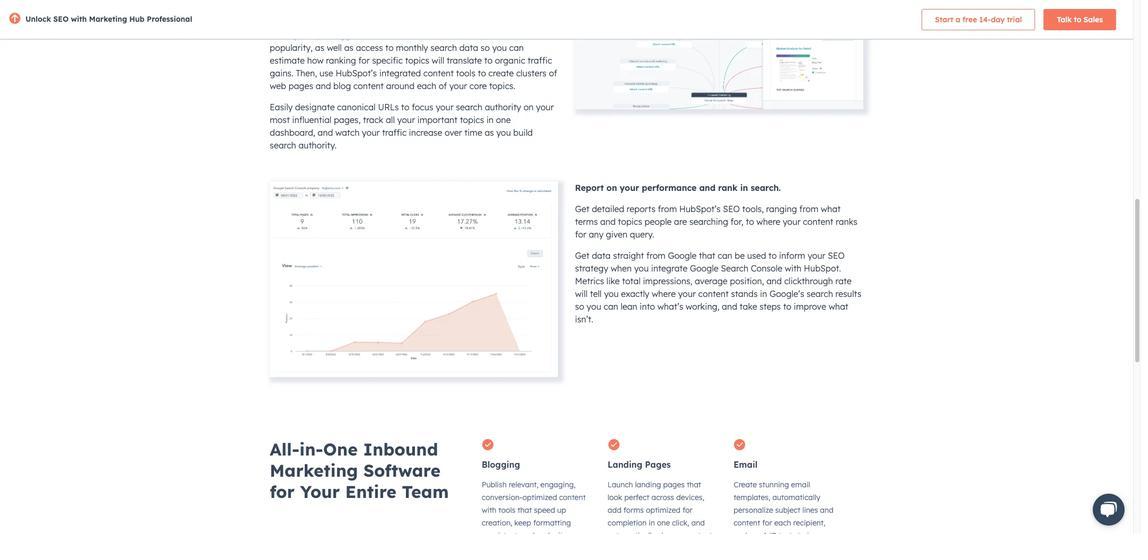 Task type: describe. For each thing, give the bounding box(es) containing it.
console
[[751, 263, 783, 274]]

optimized inside the "launch landing pages that look perfect across devices, add forms optimized for completion in one click, and automatically change con"
[[646, 505, 681, 515]]

tell
[[590, 288, 602, 299]]

free
[[963, 15, 978, 24]]

1 horizontal spatial as
[[344, 42, 354, 53]]

get detailed reports from hubspot's seo tools, ranging from what terms and topics people are searching for, to where your content ranks for any given query.
[[575, 204, 858, 240]]

report on your performance and rank in search.
[[575, 182, 781, 193]]

search inside you'll get topic suggestions based on relevance, competition, and popularity, as well as access to monthly search data so you can estimate how ranking for specific topics will translate to organic traffic gains. then, use hubspot's integrated content tools to create clusters of web pages and blog content around each of your core topics.
[[431, 42, 457, 53]]

get
[[293, 30, 306, 40]]

stands
[[731, 288, 758, 299]]

time
[[465, 127, 483, 138]]

use
[[320, 68, 333, 78]]

seo inside the get data straight from google that can be used to inform your seo strategy when you integrate google search console with hubspot. metrics like total impressions, average position, and clickthrough rate will tell you exactly where your content stands in google's search results so you can lean into what's working, and take steps to improve what isn't.
[[828, 250, 845, 261]]

chat widget region
[[1077, 483, 1134, 534]]

engaging,
[[541, 480, 576, 489]]

lines
[[803, 505, 818, 515]]

templates,
[[734, 492, 771, 502]]

authority
[[485, 102, 522, 112]]

you inside you'll get topic suggestions based on relevance, competition, and popularity, as well as access to monthly search data so you can estimate how ranking for specific topics will translate to organic traffic gains. then, use hubspot's integrated content tools to create clusters of web pages and blog content around each of your core topics.
[[492, 42, 507, 53]]

one inside the "launch landing pages that look perfect across devices, add forms optimized for completion in one click, and automatically change con"
[[657, 518, 670, 527]]

easily designate canonical urls to focus your search authority on your most influential pages, track all your important topics in one dashboard, and watch your traffic increase over time as you build search authority.
[[270, 102, 554, 151]]

email
[[792, 480, 811, 489]]

automatically inside the "launch landing pages that look perfect across devices, add forms optimized for completion in one click, and automatically change con"
[[608, 531, 656, 534]]

and down use
[[316, 81, 331, 91]]

rate
[[836, 276, 852, 286]]

based
[[381, 30, 406, 40]]

your inside you'll get topic suggestions based on relevance, competition, and popularity, as well as access to monthly search data so you can estimate how ranking for specific topics will translate to organic traffic gains. then, use hubspot's integrated content tools to create clusters of web pages and blog content around each of your core topics.
[[450, 81, 467, 91]]

create
[[489, 68, 514, 78]]

add
[[608, 505, 622, 515]]

to inside easily designate canonical urls to focus your search authority on your most influential pages, track all your important topics in one dashboard, and watch your traffic increase over time as you build search authority.
[[401, 102, 410, 112]]

canonical
[[337, 102, 376, 112]]

you inside easily designate canonical urls to focus your search authority on your most influential pages, track all your important topics in one dashboard, and watch your traffic increase over time as you build search authority.
[[497, 127, 511, 138]]

and right lines
[[821, 505, 834, 515]]

search
[[721, 263, 749, 274]]

stunning
[[759, 480, 789, 489]]

start
[[936, 15, 954, 24]]

for inside get detailed reports from hubspot's seo tools, ranging from what terms and topics people are searching for, to where your content ranks for any given query.
[[575, 229, 587, 240]]

software
[[364, 460, 441, 481]]

all-
[[270, 438, 300, 460]]

as inside easily designate canonical urls to focus your search authority on your most influential pages, track all your important topics in one dashboard, and watch your traffic increase over time as you build search authority.
[[485, 127, 494, 138]]

get for get data straight from google that can be used to inform your seo strategy when you integrate google search console with hubspot. metrics like total impressions, average position, and clickthrough rate will tell you exactly where your content stands in google's search results so you can lean into what's working, and take steps to improve what isn't.
[[575, 250, 590, 261]]

improve
[[794, 301, 827, 312]]

to inside create stunning email templates, automatically personalize subject lines and content for each recipient, and run a/b tests to imp
[[798, 531, 805, 534]]

click,
[[672, 518, 690, 527]]

access
[[356, 42, 383, 53]]

on inside easily designate canonical urls to focus your search authority on your most influential pages, track all your important topics in one dashboard, and watch your traffic increase over time as you build search authority.
[[524, 102, 534, 112]]

pages inside you'll get topic suggestions based on relevance, competition, and popularity, as well as access to monthly search data so you can estimate how ranking for specific topics will translate to organic traffic gains. then, use hubspot's integrated content tools to create clusters of web pages and blog content around each of your core topics.
[[289, 81, 313, 91]]

email
[[734, 459, 758, 470]]

your down track
[[362, 127, 380, 138]]

and left "take"
[[722, 301, 738, 312]]

all
[[386, 115, 395, 125]]

lean
[[621, 301, 638, 312]]

performance
[[642, 182, 697, 193]]

topics inside easily designate canonical urls to focus your search authority on your most influential pages, track all your important topics in one dashboard, and watch your traffic increase over time as you build search authority.
[[460, 115, 484, 125]]

for inside all-in-one inbound marketing software for your entire team
[[270, 481, 295, 502]]

you'll
[[270, 30, 291, 40]]

publish relevant, engaging, conversion-optimized content with tools that speed up creation, keep formatting consistent, and make it 
[[482, 480, 586, 534]]

launch landing pages that look perfect across devices, add forms optimized for completion in one click, and automatically change con
[[608, 480, 713, 534]]

run
[[750, 531, 761, 534]]

publish
[[482, 480, 507, 489]]

optimized inside publish relevant, engaging, conversion-optimized content with tools that speed up creation, keep formatting consistent, and make it
[[523, 492, 557, 502]]

your up reports
[[620, 182, 640, 193]]

one
[[323, 438, 358, 460]]

look
[[608, 492, 623, 502]]

data inside the get data straight from google that can be used to inform your seo strategy when you integrate google search console with hubspot. metrics like total impressions, average position, and clickthrough rate will tell you exactly where your content stands in google's search results so you can lean into what's working, and take steps to improve what isn't.
[[592, 250, 611, 261]]

designate
[[295, 102, 335, 112]]

take
[[740, 301, 758, 312]]

2 vertical spatial on
[[607, 182, 618, 193]]

relevant,
[[509, 480, 539, 489]]

query.
[[630, 229, 655, 240]]

will inside you'll get topic suggestions based on relevance, competition, and popularity, as well as access to monthly search data so you can estimate how ranking for specific topics will translate to organic traffic gains. then, use hubspot's integrated content tools to create clusters of web pages and blog content around each of your core topics.
[[432, 55, 445, 66]]

given
[[606, 229, 628, 240]]

creation,
[[482, 518, 513, 527]]

change
[[658, 531, 684, 534]]

and inside easily designate canonical urls to focus your search authority on your most influential pages, track all your important topics in one dashboard, and watch your traffic increase over time as you build search authority.
[[318, 127, 333, 138]]

start a free 14-day trial
[[936, 15, 1023, 24]]

metrics
[[575, 276, 604, 286]]

unlock seo with marketing hub professional
[[25, 14, 192, 24]]

perfect
[[625, 492, 650, 502]]

watch
[[336, 127, 360, 138]]

to up "console" at the right of page
[[769, 250, 777, 261]]

seo inside get detailed reports from hubspot's seo tools, ranging from what terms and topics people are searching for, to where your content ranks for any given query.
[[723, 204, 740, 214]]

your down the clusters
[[536, 102, 554, 112]]

so inside you'll get topic suggestions based on relevance, competition, and popularity, as well as access to monthly search data so you can estimate how ranking for specific topics will translate to organic traffic gains. then, use hubspot's integrated content tools to create clusters of web pages and blog content around each of your core topics.
[[481, 42, 490, 53]]

subject
[[776, 505, 801, 515]]

easily
[[270, 102, 293, 112]]

to up specific
[[386, 42, 394, 53]]

focus
[[412, 102, 434, 112]]

your
[[300, 481, 340, 502]]

in inside the get data straight from google that can be used to inform your seo strategy when you integrate google search console with hubspot. metrics like total impressions, average position, and clickthrough rate will tell you exactly where your content stands in google's search results so you can lean into what's working, and take steps to improve what isn't.
[[760, 288, 768, 299]]

each inside you'll get topic suggestions based on relevance, competition, and popularity, as well as access to monthly search data so you can estimate how ranking for specific topics will translate to organic traffic gains. then, use hubspot's integrated content tools to create clusters of web pages and blog content around each of your core topics.
[[417, 81, 437, 91]]

with inside the get data straight from google that can be used to inform your seo strategy when you integrate google search console with hubspot. metrics like total impressions, average position, and clickthrough rate will tell you exactly where your content stands in google's search results so you can lean into what's working, and take steps to improve what isn't.
[[785, 263, 802, 274]]

content down translate
[[424, 68, 454, 78]]

and left run
[[734, 531, 748, 534]]

team
[[402, 481, 449, 502]]

around
[[386, 81, 415, 91]]

a/b
[[763, 531, 777, 534]]

that inside the "launch landing pages that look perfect across devices, add forms optimized for completion in one click, and automatically change con"
[[687, 480, 702, 489]]

content inside publish relevant, engaging, conversion-optimized content with tools that speed up creation, keep formatting consistent, and make it
[[559, 492, 586, 502]]

build
[[514, 127, 533, 138]]

ranking
[[326, 55, 356, 66]]

1 vertical spatial can
[[718, 250, 733, 261]]

get data straight from google that can be used to inform your seo strategy when you integrate google search console with hubspot. metrics like total impressions, average position, and clickthrough rate will tell you exactly where your content stands in google's search results so you can lean into what's working, and take steps to improve what isn't.
[[575, 250, 862, 325]]

then,
[[296, 68, 317, 78]]

report
[[575, 182, 604, 193]]

for inside the "launch landing pages that look perfect across devices, add forms optimized for completion in one click, and automatically change con"
[[683, 505, 693, 515]]

will inside the get data straight from google that can be used to inform your seo strategy when you integrate google search console with hubspot. metrics like total impressions, average position, and clickthrough rate will tell you exactly where your content stands in google's search results so you can lean into what's working, and take steps to improve what isn't.
[[575, 288, 588, 299]]

you up total
[[634, 263, 649, 274]]

so inside the get data straight from google that can be used to inform your seo strategy when you integrate google search console with hubspot. metrics like total impressions, average position, and clickthrough rate will tell you exactly where your content stands in google's search results so you can lean into what's working, and take steps to improve what isn't.
[[575, 301, 585, 312]]

results
[[836, 288, 862, 299]]

content inside get detailed reports from hubspot's seo tools, ranging from what terms and topics people are searching for, to where your content ranks for any given query.
[[803, 216, 834, 227]]

your up working,
[[678, 288, 696, 299]]

your right all
[[397, 115, 415, 125]]

hubspot.
[[804, 263, 842, 274]]

content inside the get data straight from google that can be used to inform your seo strategy when you integrate google search console with hubspot. metrics like total impressions, average position, and clickthrough rate will tell you exactly where your content stands in google's search results so you can lean into what's working, and take steps to improve what isn't.
[[699, 288, 729, 299]]

it
[[558, 531, 563, 534]]

position,
[[730, 276, 765, 286]]

tools inside publish relevant, engaging, conversion-optimized content with tools that speed up creation, keep formatting consistent, and make it
[[499, 505, 516, 515]]

what inside the get data straight from google that can be used to inform your seo strategy when you integrate google search console with hubspot. metrics like total impressions, average position, and clickthrough rate will tell you exactly where your content stands in google's search results so you can lean into what's working, and take steps to improve what isn't.
[[829, 301, 849, 312]]

14-
[[980, 15, 992, 24]]

when
[[611, 263, 632, 274]]

what's
[[658, 301, 684, 312]]

hubspot's inside you'll get topic suggestions based on relevance, competition, and popularity, as well as access to monthly search data so you can estimate how ranking for specific topics will translate to organic traffic gains. then, use hubspot's integrated content tools to create clusters of web pages and blog content around each of your core topics.
[[336, 68, 377, 78]]

1 horizontal spatial of
[[549, 68, 557, 78]]

for inside create stunning email templates, automatically personalize subject lines and content for each recipient, and run a/b tests to imp
[[763, 518, 773, 527]]

consistent,
[[482, 531, 519, 534]]

personalize
[[734, 505, 774, 515]]

talk
[[1058, 15, 1072, 24]]

competition,
[[463, 30, 514, 40]]

completion
[[608, 518, 647, 527]]

where inside the get data straight from google that can be used to inform your seo strategy when you integrate google search console with hubspot. metrics like total impressions, average position, and clickthrough rate will tell you exactly where your content stands in google's search results so you can lean into what's working, and take steps to improve what isn't.
[[652, 288, 676, 299]]



Task type: locate. For each thing, give the bounding box(es) containing it.
where down 'ranging'
[[757, 216, 781, 227]]

will left tell on the right bottom of page
[[575, 288, 588, 299]]

with inside publish relevant, engaging, conversion-optimized content with tools that speed up creation, keep formatting consistent, and make it
[[482, 505, 497, 515]]

0 vertical spatial hubspot's
[[336, 68, 377, 78]]

gains.
[[270, 68, 294, 78]]

traffic inside easily designate canonical urls to focus your search authority on your most influential pages, track all your important topics in one dashboard, and watch your traffic increase over time as you build search authority.
[[382, 127, 407, 138]]

1 vertical spatial with
[[785, 263, 802, 274]]

and up organic
[[516, 30, 531, 40]]

1 vertical spatial tools
[[499, 505, 516, 515]]

each inside create stunning email templates, automatically personalize subject lines and content for each recipient, and run a/b tests to imp
[[775, 518, 792, 527]]

to inside 'button'
[[1075, 15, 1082, 24]]

topics inside get detailed reports from hubspot's seo tools, ranging from what terms and topics people are searching for, to where your content ranks for any given query.
[[618, 216, 643, 227]]

1 vertical spatial google
[[690, 263, 719, 274]]

for down the devices,
[[683, 505, 693, 515]]

1 horizontal spatial pages
[[664, 480, 685, 489]]

to up create
[[485, 55, 493, 66]]

1 horizontal spatial with
[[482, 505, 497, 515]]

on up detailed
[[607, 182, 618, 193]]

0 vertical spatial marketing
[[89, 14, 127, 24]]

you down tell on the right bottom of page
[[587, 301, 602, 312]]

landing
[[608, 459, 643, 470]]

terms
[[575, 216, 598, 227]]

tools,
[[743, 204, 764, 214]]

ranging
[[767, 204, 798, 214]]

search down relevance,
[[431, 42, 457, 53]]

google up integrate
[[668, 250, 697, 261]]

your inside get detailed reports from hubspot's seo tools, ranging from what terms and topics people are searching for, to where your content ranks for any given query.
[[783, 216, 801, 227]]

can up organic
[[509, 42, 524, 53]]

0 horizontal spatial data
[[460, 42, 478, 53]]

1 vertical spatial each
[[775, 518, 792, 527]]

0 horizontal spatial seo
[[53, 14, 69, 24]]

exactly
[[621, 288, 650, 299]]

1 vertical spatial seo
[[723, 204, 740, 214]]

talk to sales
[[1058, 15, 1104, 24]]

topic
[[309, 30, 329, 40]]

content up canonical
[[354, 81, 384, 91]]

google
[[668, 250, 697, 261], [690, 263, 719, 274]]

0 horizontal spatial topics
[[405, 55, 430, 66]]

hub
[[129, 14, 145, 24]]

on inside you'll get topic suggestions based on relevance, competition, and popularity, as well as access to monthly search data so you can estimate how ranking for specific topics will translate to organic traffic gains. then, use hubspot's integrated content tools to create clusters of web pages and blog content around each of your core topics.
[[408, 30, 419, 40]]

0 vertical spatial seo
[[53, 14, 69, 24]]

automatically inside create stunning email templates, automatically personalize subject lines and content for each recipient, and run a/b tests to imp
[[773, 492, 821, 502]]

in up steps
[[760, 288, 768, 299]]

0 vertical spatial of
[[549, 68, 557, 78]]

as down topic
[[315, 42, 325, 53]]

rank
[[719, 182, 738, 193]]

0 vertical spatial on
[[408, 30, 419, 40]]

that up the devices,
[[687, 480, 702, 489]]

inform
[[780, 250, 806, 261]]

each up tests
[[775, 518, 792, 527]]

that up the average
[[699, 250, 716, 261]]

impressions,
[[643, 276, 693, 286]]

2 horizontal spatial on
[[607, 182, 618, 193]]

1 horizontal spatial optimized
[[646, 505, 681, 515]]

1 horizontal spatial each
[[775, 518, 792, 527]]

from up integrate
[[647, 250, 666, 261]]

and down "console" at the right of page
[[767, 276, 782, 286]]

2 horizontal spatial can
[[718, 250, 733, 261]]

most
[[270, 115, 290, 125]]

topics inside you'll get topic suggestions based on relevance, competition, and popularity, as well as access to monthly search data so you can estimate how ranking for specific topics will translate to organic traffic gains. then, use hubspot's integrated content tools to create clusters of web pages and blog content around each of your core topics.
[[405, 55, 430, 66]]

can inside you'll get topic suggestions based on relevance, competition, and popularity, as well as access to monthly search data so you can estimate how ranking for specific topics will translate to organic traffic gains. then, use hubspot's integrated content tools to create clusters of web pages and blog content around each of your core topics.
[[509, 42, 524, 53]]

and inside the "launch landing pages that look perfect across devices, add forms optimized for completion in one click, and automatically change con"
[[692, 518, 705, 527]]

0 vertical spatial google
[[668, 250, 697, 261]]

authority.
[[299, 140, 337, 151]]

search down core
[[456, 102, 483, 112]]

estimate
[[270, 55, 305, 66]]

that inside the get data straight from google that can be used to inform your seo strategy when you integrate google search console with hubspot. metrics like total impressions, average position, and clickthrough rate will tell you exactly where your content stands in google's search results so you can lean into what's working, and take steps to improve what isn't.
[[699, 250, 716, 261]]

1 vertical spatial optimized
[[646, 505, 681, 515]]

1 vertical spatial marketing
[[270, 460, 358, 481]]

so up isn't.
[[575, 301, 585, 312]]

optimized up speed
[[523, 492, 557, 502]]

data up translate
[[460, 42, 478, 53]]

tools down translate
[[456, 68, 476, 78]]

and up authority.
[[318, 127, 333, 138]]

0 vertical spatial pages
[[289, 81, 313, 91]]

to inside get detailed reports from hubspot's seo tools, ranging from what terms and topics people are searching for, to where your content ranks for any given query.
[[746, 216, 755, 227]]

blogging
[[482, 459, 520, 470]]

pages down then, at top
[[289, 81, 313, 91]]

pages,
[[334, 115, 361, 125]]

0 vertical spatial get
[[575, 204, 590, 214]]

one down authority
[[496, 115, 511, 125]]

pages up across
[[664, 480, 685, 489]]

urls
[[378, 102, 399, 112]]

will down relevance,
[[432, 55, 445, 66]]

1 horizontal spatial so
[[575, 301, 585, 312]]

1 vertical spatial of
[[439, 81, 447, 91]]

to down the recipient,
[[798, 531, 805, 534]]

of down translate
[[439, 81, 447, 91]]

make
[[537, 531, 556, 534]]

content inside create stunning email templates, automatically personalize subject lines and content for each recipient, and run a/b tests to imp
[[734, 518, 761, 527]]

seo up for,
[[723, 204, 740, 214]]

as down the suggestions
[[344, 42, 354, 53]]

content up up
[[559, 492, 586, 502]]

working,
[[686, 301, 720, 312]]

1 horizontal spatial marketing
[[270, 460, 358, 481]]

so down competition,
[[481, 42, 490, 53]]

and left the 'rank'
[[700, 182, 716, 193]]

where down "impressions,"
[[652, 288, 676, 299]]

search up improve
[[807, 288, 834, 299]]

0 vertical spatial can
[[509, 42, 524, 53]]

blog
[[334, 81, 351, 91]]

automatically
[[773, 492, 821, 502], [608, 531, 656, 534]]

and down the keep
[[521, 531, 535, 534]]

1 vertical spatial that
[[687, 480, 702, 489]]

search inside the get data straight from google that can be used to inform your seo strategy when you integrate google search console with hubspot. metrics like total impressions, average position, and clickthrough rate will tell you exactly where your content stands in google's search results so you can lean into what's working, and take steps to improve what isn't.
[[807, 288, 834, 299]]

1 vertical spatial traffic
[[382, 127, 407, 138]]

0 vertical spatial data
[[460, 42, 478, 53]]

to right 'urls'
[[401, 102, 410, 112]]

marketing
[[89, 14, 127, 24], [270, 460, 358, 481]]

can left be
[[718, 250, 733, 261]]

integrated
[[380, 68, 421, 78]]

entire
[[346, 481, 397, 502]]

each up focus
[[417, 81, 437, 91]]

seo up hubspot. in the right of the page
[[828, 250, 845, 261]]

0 vertical spatial will
[[432, 55, 445, 66]]

to up core
[[478, 68, 486, 78]]

increase
[[409, 127, 443, 138]]

1 vertical spatial automatically
[[608, 531, 656, 534]]

data
[[460, 42, 478, 53], [592, 250, 611, 261]]

with right unlock
[[71, 14, 87, 24]]

google's
[[770, 288, 805, 299]]

content left ranks at the top
[[803, 216, 834, 227]]

to right talk
[[1075, 15, 1082, 24]]

tools down conversion-
[[499, 505, 516, 515]]

tests
[[779, 531, 796, 534]]

0 horizontal spatial pages
[[289, 81, 313, 91]]

1 get from the top
[[575, 204, 590, 214]]

0 horizontal spatial hubspot's
[[336, 68, 377, 78]]

monthly
[[396, 42, 428, 53]]

in inside easily designate canonical urls to focus your search authority on your most influential pages, track all your important topics in one dashboard, and watch your traffic increase over time as you build search authority.
[[487, 115, 494, 125]]

0 vertical spatial each
[[417, 81, 437, 91]]

0 horizontal spatial of
[[439, 81, 447, 91]]

from for seo
[[647, 250, 666, 261]]

0 horizontal spatial will
[[432, 55, 445, 66]]

1 vertical spatial hubspot's
[[680, 204, 721, 214]]

on right authority
[[524, 102, 534, 112]]

0 horizontal spatial each
[[417, 81, 437, 91]]

content
[[424, 68, 454, 78], [354, 81, 384, 91], [803, 216, 834, 227], [699, 288, 729, 299], [559, 492, 586, 502], [734, 518, 761, 527]]

are
[[674, 216, 687, 227]]

topics
[[405, 55, 430, 66], [460, 115, 484, 125], [618, 216, 643, 227]]

0 vertical spatial what
[[821, 204, 841, 214]]

1 horizontal spatial on
[[524, 102, 534, 112]]

from for topics
[[658, 204, 677, 214]]

create stunning email templates, automatically personalize subject lines and content for each recipient, and run a/b tests to imp
[[734, 480, 837, 534]]

from inside the get data straight from google that can be used to inform your seo strategy when you integrate google search console with hubspot. metrics like total impressions, average position, and clickthrough rate will tell you exactly where your content stands in google's search results so you can lean into what's working, and take steps to improve what isn't.
[[647, 250, 666, 261]]

tools inside you'll get topic suggestions based on relevance, competition, and popularity, as well as access to monthly search data so you can estimate how ranking for specific topics will translate to organic traffic gains. then, use hubspot's integrated content tools to create clusters of web pages and blog content around each of your core topics.
[[456, 68, 476, 78]]

google up the average
[[690, 263, 719, 274]]

0 vertical spatial tools
[[456, 68, 476, 78]]

get inside get detailed reports from hubspot's seo tools, ranging from what terms and topics people are searching for, to where your content ranks for any given query.
[[575, 204, 590, 214]]

traffic down all
[[382, 127, 407, 138]]

1 vertical spatial will
[[575, 288, 588, 299]]

what down results on the right bottom of the page
[[829, 301, 849, 312]]

2 get from the top
[[575, 250, 590, 261]]

1 horizontal spatial can
[[604, 301, 619, 312]]

1 vertical spatial so
[[575, 301, 585, 312]]

topics.
[[489, 81, 516, 91]]

search down dashboard,
[[270, 140, 296, 151]]

1 horizontal spatial seo
[[723, 204, 740, 214]]

topics up time
[[460, 115, 484, 125]]

you'll get topic suggestions based on relevance, competition, and popularity, as well as access to monthly search data so you can estimate how ranking for specific topics will translate to organic traffic gains. then, use hubspot's integrated content tools to create clusters of web pages and blog content around each of your core topics.
[[270, 30, 557, 91]]

clusters
[[516, 68, 547, 78]]

0 horizontal spatial on
[[408, 30, 419, 40]]

optimized
[[523, 492, 557, 502], [646, 505, 681, 515]]

1 vertical spatial get
[[575, 250, 590, 261]]

what inside get detailed reports from hubspot's seo tools, ranging from what terms and topics people are searching for, to where your content ranks for any given query.
[[821, 204, 841, 214]]

average
[[695, 276, 728, 286]]

0 horizontal spatial so
[[481, 42, 490, 53]]

1 vertical spatial pages
[[664, 480, 685, 489]]

1 horizontal spatial tools
[[499, 505, 516, 515]]

devices,
[[677, 492, 705, 502]]

tools
[[456, 68, 476, 78], [499, 505, 516, 515]]

and down detailed
[[601, 216, 616, 227]]

1 horizontal spatial where
[[757, 216, 781, 227]]

2 vertical spatial can
[[604, 301, 619, 312]]

speed
[[534, 505, 555, 515]]

you down like
[[604, 288, 619, 299]]

1 vertical spatial one
[[657, 518, 670, 527]]

2 horizontal spatial seo
[[828, 250, 845, 261]]

0 vertical spatial automatically
[[773, 492, 821, 502]]

can
[[509, 42, 524, 53], [718, 250, 733, 261], [604, 301, 619, 312]]

1 vertical spatial what
[[829, 301, 849, 312]]

1 vertical spatial data
[[592, 250, 611, 261]]

as right time
[[485, 127, 494, 138]]

hubspot's up searching
[[680, 204, 721, 214]]

for left your
[[270, 481, 295, 502]]

0 vertical spatial topics
[[405, 55, 430, 66]]

2 horizontal spatial as
[[485, 127, 494, 138]]

for inside you'll get topic suggestions based on relevance, competition, and popularity, as well as access to monthly search data so you can estimate how ranking for specific topics will translate to organic traffic gains. then, use hubspot's integrated content tools to create clusters of web pages and blog content around each of your core topics.
[[359, 55, 370, 66]]

on up monthly
[[408, 30, 419, 40]]

2 vertical spatial seo
[[828, 250, 845, 261]]

0 horizontal spatial tools
[[456, 68, 476, 78]]

1 horizontal spatial traffic
[[528, 55, 552, 66]]

pages inside the "launch landing pages that look perfect across devices, add forms optimized for completion in one click, and automatically change con"
[[664, 480, 685, 489]]

in right the 'rank'
[[741, 182, 749, 193]]

suggestions
[[331, 30, 379, 40]]

0 horizontal spatial traffic
[[382, 127, 407, 138]]

people
[[645, 216, 672, 227]]

0 vertical spatial so
[[481, 42, 490, 53]]

that inside publish relevant, engaging, conversion-optimized content with tools that speed up creation, keep formatting consistent, and make it
[[518, 505, 532, 515]]

0 vertical spatial where
[[757, 216, 781, 227]]

data inside you'll get topic suggestions based on relevance, competition, and popularity, as well as access to monthly search data so you can estimate how ranking for specific topics will translate to organic traffic gains. then, use hubspot's integrated content tools to create clusters of web pages and blog content around each of your core topics.
[[460, 42, 478, 53]]

1 horizontal spatial will
[[575, 288, 588, 299]]

organic
[[495, 55, 526, 66]]

0 horizontal spatial with
[[71, 14, 87, 24]]

topics down monthly
[[405, 55, 430, 66]]

marketing inside all-in-one inbound marketing software for your entire team
[[270, 460, 358, 481]]

you up organic
[[492, 42, 507, 53]]

for,
[[731, 216, 744, 227]]

0 horizontal spatial as
[[315, 42, 325, 53]]

integrate
[[652, 263, 688, 274]]

what up ranks at the top
[[821, 204, 841, 214]]

1 horizontal spatial hubspot's
[[680, 204, 721, 214]]

straight
[[613, 250, 644, 261]]

0 horizontal spatial can
[[509, 42, 524, 53]]

professional
[[147, 14, 192, 24]]

1 vertical spatial on
[[524, 102, 534, 112]]

optimized down across
[[646, 505, 681, 515]]

your left core
[[450, 81, 467, 91]]

data up strategy
[[592, 250, 611, 261]]

1 vertical spatial topics
[[460, 115, 484, 125]]

in down authority
[[487, 115, 494, 125]]

traffic up the clusters
[[528, 55, 552, 66]]

create
[[734, 480, 757, 489]]

ranks
[[836, 216, 858, 227]]

2 horizontal spatial topics
[[618, 216, 643, 227]]

one up change
[[657, 518, 670, 527]]

1 horizontal spatial one
[[657, 518, 670, 527]]

0 vertical spatial traffic
[[528, 55, 552, 66]]

2 vertical spatial topics
[[618, 216, 643, 227]]

and inside get detailed reports from hubspot's seo tools, ranging from what terms and topics people are searching for, to where your content ranks for any given query.
[[601, 216, 616, 227]]

with up creation,
[[482, 505, 497, 515]]

get inside the get data straight from google that can be used to inform your seo strategy when you integrate google search console with hubspot. metrics like total impressions, average position, and clickthrough rate will tell you exactly where your content stands in google's search results so you can lean into what's working, and take steps to improve what isn't.
[[575, 250, 590, 261]]

automatically down the completion at the bottom of page
[[608, 531, 656, 534]]

get for get detailed reports from hubspot's seo tools, ranging from what terms and topics people are searching for, to where your content ranks for any given query.
[[575, 204, 590, 214]]

each
[[417, 81, 437, 91], [775, 518, 792, 527]]

1 horizontal spatial topics
[[460, 115, 484, 125]]

unlock
[[25, 14, 51, 24]]

0 vertical spatial that
[[699, 250, 716, 261]]

from right 'ranging'
[[800, 204, 819, 214]]

for down terms
[[575, 229, 587, 240]]

and
[[516, 30, 531, 40], [316, 81, 331, 91], [318, 127, 333, 138], [700, 182, 716, 193], [601, 216, 616, 227], [767, 276, 782, 286], [722, 301, 738, 312], [821, 505, 834, 515], [692, 518, 705, 527], [521, 531, 535, 534], [734, 531, 748, 534]]

sales
[[1084, 15, 1104, 24]]

formatting
[[534, 518, 571, 527]]

2 vertical spatial with
[[482, 505, 497, 515]]

where inside get detailed reports from hubspot's seo tools, ranging from what terms and topics people are searching for, to where your content ranks for any given query.
[[757, 216, 781, 227]]

your up 'important'
[[436, 102, 454, 112]]

hubspot's up "blog" at the top of the page
[[336, 68, 377, 78]]

0 horizontal spatial one
[[496, 115, 511, 125]]

get up strategy
[[575, 250, 590, 261]]

will
[[432, 55, 445, 66], [575, 288, 588, 299]]

traffic inside you'll get topic suggestions based on relevance, competition, and popularity, as well as access to monthly search data so you can estimate how ranking for specific topics will translate to organic traffic gains. then, use hubspot's integrated content tools to create clusters of web pages and blog content around each of your core topics.
[[528, 55, 552, 66]]

hubspot's inside get detailed reports from hubspot's seo tools, ranging from what terms and topics people are searching for, to where your content ranks for any given query.
[[680, 204, 721, 214]]

0 vertical spatial one
[[496, 115, 511, 125]]

1 vertical spatial where
[[652, 288, 676, 299]]

0 horizontal spatial optimized
[[523, 492, 557, 502]]

seo right unlock
[[53, 14, 69, 24]]

for
[[359, 55, 370, 66], [575, 229, 587, 240], [270, 481, 295, 502], [683, 505, 693, 515], [763, 518, 773, 527]]

in inside the "launch landing pages that look perfect across devices, add forms optimized for completion in one click, and automatically change con"
[[649, 518, 655, 527]]

1 horizontal spatial data
[[592, 250, 611, 261]]

topics down reports
[[618, 216, 643, 227]]

automatically down email
[[773, 492, 821, 502]]

from up 'people'
[[658, 204, 677, 214]]

like
[[607, 276, 620, 286]]

and inside publish relevant, engaging, conversion-optimized content with tools that speed up creation, keep formatting consistent, and make it
[[521, 531, 535, 534]]

2 vertical spatial that
[[518, 505, 532, 515]]

day
[[992, 15, 1005, 24]]

to right for,
[[746, 216, 755, 227]]

that up the keep
[[518, 505, 532, 515]]

in right the completion at the bottom of page
[[649, 518, 655, 527]]

where
[[757, 216, 781, 227], [652, 288, 676, 299]]

0 vertical spatial with
[[71, 14, 87, 24]]

your up hubspot. in the right of the page
[[808, 250, 826, 261]]

isn't.
[[575, 314, 594, 325]]

any
[[589, 229, 604, 240]]

can left the lean at right bottom
[[604, 301, 619, 312]]

from
[[658, 204, 677, 214], [800, 204, 819, 214], [647, 250, 666, 261]]

and right click,
[[692, 518, 705, 527]]

core
[[470, 81, 487, 91]]

0 horizontal spatial where
[[652, 288, 676, 299]]

all-in-one inbound marketing software for your entire team
[[270, 438, 449, 502]]

0 horizontal spatial marketing
[[89, 14, 127, 24]]

one inside easily designate canonical urls to focus your search authority on your most influential pages, track all your important topics in one dashboard, and watch your traffic increase over time as you build search authority.
[[496, 115, 511, 125]]

1 horizontal spatial automatically
[[773, 492, 821, 502]]

specific
[[372, 55, 403, 66]]

your
[[450, 81, 467, 91], [436, 102, 454, 112], [536, 102, 554, 112], [397, 115, 415, 125], [362, 127, 380, 138], [620, 182, 640, 193], [783, 216, 801, 227], [808, 250, 826, 261], [678, 288, 696, 299]]

to down google's in the bottom of the page
[[784, 301, 792, 312]]

what
[[821, 204, 841, 214], [829, 301, 849, 312]]

2 horizontal spatial with
[[785, 263, 802, 274]]

0 horizontal spatial automatically
[[608, 531, 656, 534]]

start a free 14-day trial button
[[922, 9, 1036, 30]]

0 vertical spatial optimized
[[523, 492, 557, 502]]

content up run
[[734, 518, 761, 527]]

track
[[363, 115, 384, 125]]

relevance,
[[421, 30, 461, 40]]

reports
[[627, 204, 656, 214]]

landing
[[635, 480, 661, 489]]

content down the average
[[699, 288, 729, 299]]

one
[[496, 115, 511, 125], [657, 518, 670, 527]]



Task type: vqa. For each thing, say whether or not it's contained in the screenshot.
leftmost Press to sort. image
no



